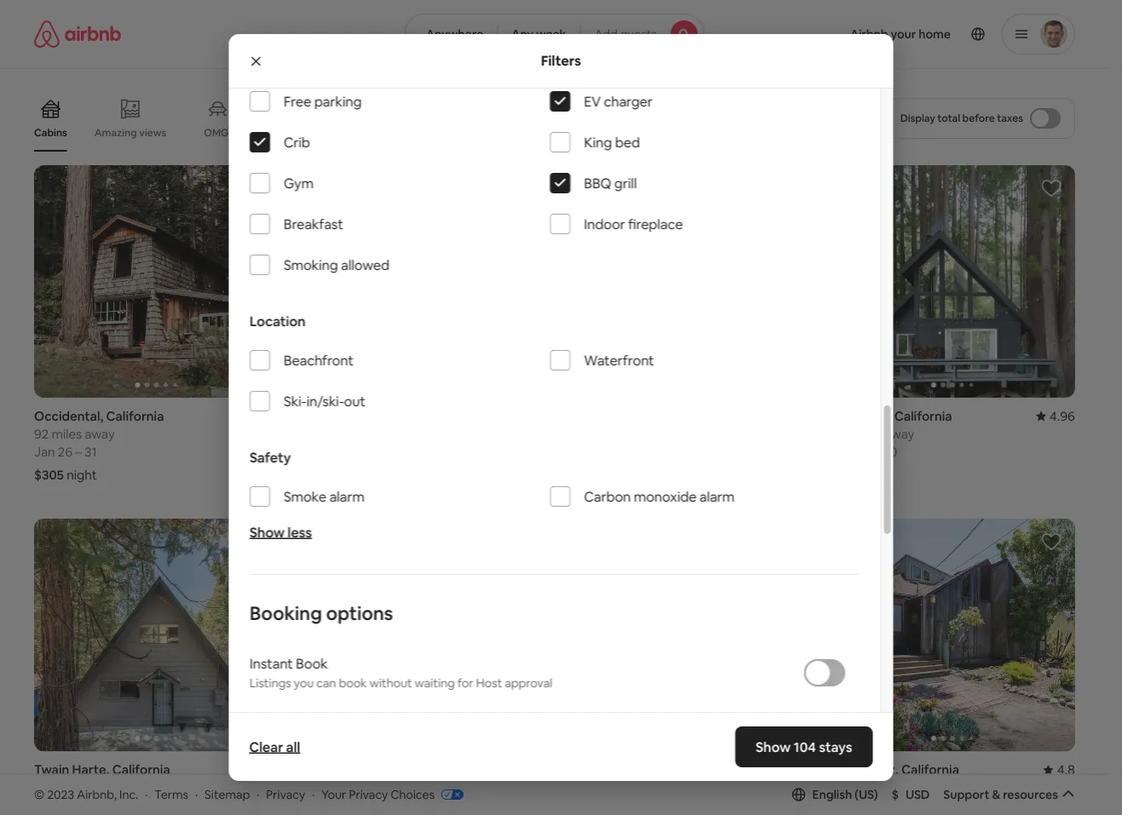 Task type: vqa. For each thing, say whether or not it's contained in the screenshot.
reservation to the middle
no



Task type: locate. For each thing, give the bounding box(es) containing it.
california up inc.
[[112, 762, 170, 779]]

ski-in/ski-out
[[283, 393, 365, 411]]

2 horizontal spatial show
[[756, 739, 791, 756]]

twain
[[34, 762, 69, 779]]

group for 101 miles away
[[831, 165, 1076, 398]]

crib
[[283, 134, 310, 152]]

106 for 106 miles away nov 1 – 6
[[565, 780, 586, 796]]

privacy right your
[[349, 787, 388, 803]]

group containing amazing views
[[34, 85, 784, 152]]

monoxide
[[634, 489, 697, 506]]

– inside occidental, california 92 miles away jan 26 – 31 $305 night
[[75, 444, 82, 460]]

1 horizontal spatial 106
[[565, 780, 586, 796]]

0 horizontal spatial alarm
[[329, 489, 364, 506]]

31
[[84, 444, 97, 460]]

bed
[[615, 134, 640, 152]]

california inside santa cruz, california 27 miles away nov 5 – 10
[[902, 762, 960, 779]]

10 inside 106 miles away nov 10 – 15
[[326, 798, 339, 814]]

92
[[34, 426, 49, 443]]

10 left 15
[[326, 798, 339, 814]]

terms
[[155, 787, 188, 803]]

106 down map
[[565, 780, 586, 796]]

santa
[[831, 762, 865, 779]]

show
[[249, 525, 284, 542], [516, 712, 546, 728], [756, 739, 791, 756]]

privacy left your
[[266, 787, 305, 803]]

choices
[[391, 787, 435, 803]]

nov inside cazadero, california 101 miles away nov 25 – 30 night
[[831, 444, 854, 460]]

6 inside the twain harte, california 102 miles away nov 1 – 6
[[77, 798, 85, 814]]

nov inside the '106 miles away nov 1 – 6'
[[565, 798, 588, 814]]

1 night from the left
[[67, 467, 97, 483]]

1 horizontal spatial 1
[[591, 798, 597, 814]]

california inside the twain harte, california 102 miles away nov 1 – 6
[[112, 762, 170, 779]]

miles inside occidental, california 92 miles away jan 26 – 31 $305 night
[[51, 426, 82, 443]]

night down 31
[[67, 467, 97, 483]]

away inside the twain harte, california 102 miles away nov 1 – 6
[[90, 780, 120, 796]]

miles down harte,
[[57, 780, 87, 796]]

1 horizontal spatial 10
[[876, 798, 889, 814]]

map
[[549, 712, 574, 728]]

add
[[595, 26, 618, 42]]

· left your
[[312, 787, 315, 803]]

anywhere button
[[405, 14, 498, 55]]

show left less
[[249, 525, 284, 542]]

1 106 from the left
[[300, 780, 320, 796]]

0 vertical spatial show
[[249, 525, 284, 542]]

nov inside santa cruz, california 27 miles away nov 5 – 10
[[831, 798, 854, 814]]

booking options
[[249, 602, 393, 626]]

california inside occidental, california 92 miles away jan 26 – 31 $305 night
[[106, 408, 164, 425]]

106 inside the '106 miles away nov 1 – 6'
[[565, 780, 586, 796]]

show left map
[[516, 712, 546, 728]]

nov inside the twain harte, california 102 miles away nov 1 – 6
[[34, 798, 57, 814]]

None search field
[[405, 14, 705, 55]]

out
[[344, 393, 365, 411]]

airbnb,
[[77, 787, 117, 803]]

support
[[944, 788, 990, 803]]

miles up 15
[[323, 780, 353, 796]]

listings
[[249, 677, 291, 692]]

show for show less
[[249, 525, 284, 542]]

filters dialog
[[229, 0, 894, 816]]

106 inside 106 miles away nov 10 – 15
[[300, 780, 320, 796]]

carbon monoxide alarm
[[584, 489, 735, 506]]

privacy link
[[266, 787, 305, 803]]

any week
[[512, 26, 567, 42]]

· right inc.
[[145, 787, 148, 803]]

parking
[[314, 93, 361, 111]]

1 horizontal spatial alarm
[[700, 489, 735, 506]]

cabins
[[34, 126, 67, 139]]

night down 30
[[863, 467, 894, 483]]

display total before taxes
[[901, 112, 1024, 125]]

add to wishlist: twain harte, california image
[[245, 532, 266, 553]]

check-
[[276, 712, 319, 730]]

nov inside 106 miles away nov 10 – 15
[[300, 798, 323, 814]]

4.96 out of 5 average rating image
[[1036, 408, 1076, 425]]

california up 30
[[895, 408, 953, 425]]

1 vertical spatial show
[[516, 712, 546, 728]]

1 horizontal spatial 6
[[609, 798, 616, 814]]

location
[[249, 313, 305, 331]]

away
[[85, 426, 115, 443], [885, 426, 915, 443], [90, 780, 120, 796], [356, 780, 386, 796], [622, 780, 652, 796], [881, 780, 911, 796]]

display
[[901, 112, 936, 125]]

beachfront
[[283, 352, 353, 370]]

1 horizontal spatial show
[[516, 712, 546, 728]]

california
[[106, 408, 164, 425], [390, 408, 448, 425], [895, 408, 953, 425], [112, 762, 170, 779], [902, 762, 960, 779]]

1 alarm from the left
[[329, 489, 364, 506]]

106
[[300, 780, 320, 796], [565, 780, 586, 796]]

all
[[286, 739, 300, 756]]

none search field containing anywhere
[[405, 14, 705, 55]]

group
[[34, 85, 784, 152], [34, 165, 279, 398], [300, 165, 545, 398], [565, 165, 810, 398], [831, 165, 1076, 398], [34, 519, 279, 752], [300, 519, 545, 752], [565, 519, 810, 752], [831, 519, 1076, 752]]

1 horizontal spatial privacy
[[349, 787, 388, 803]]

waiting
[[415, 677, 455, 692]]

cazadero, california 101 miles away nov 25 – 30 night
[[831, 408, 953, 483]]

· left privacy link
[[257, 787, 260, 803]]

english (us) button
[[792, 788, 879, 803]]

1 1 from the left
[[60, 798, 65, 814]]

california up the "usd"
[[902, 762, 960, 779]]

· right terms
[[195, 787, 198, 803]]

support & resources
[[944, 788, 1059, 803]]

less
[[287, 525, 312, 542]]

miles up "26"
[[51, 426, 82, 443]]

6
[[77, 798, 85, 814], [609, 798, 616, 814]]

remove from wishlist: occidental, california image
[[245, 178, 266, 199]]

away inside the '106 miles away nov 1 – 6'
[[622, 780, 652, 796]]

english (us)
[[813, 788, 879, 803]]

2 night from the left
[[863, 467, 894, 483]]

0 horizontal spatial show
[[249, 525, 284, 542]]

privacy
[[266, 787, 305, 803], [349, 787, 388, 803]]

1 6 from the left
[[77, 798, 85, 814]]

indoor
[[584, 216, 625, 233]]

0 horizontal spatial 1
[[60, 798, 65, 814]]

·
[[145, 787, 148, 803], [195, 787, 198, 803], [257, 787, 260, 803], [312, 787, 315, 803]]

resources
[[1004, 788, 1059, 803]]

king bed
[[584, 134, 640, 152]]

add to wishlist: santa cruz, california image
[[1042, 532, 1062, 553]]

2 vertical spatial show
[[756, 739, 791, 756]]

4 · from the left
[[312, 787, 315, 803]]

away inside santa cruz, california 27 miles away nov 5 – 10
[[881, 780, 911, 796]]

any
[[512, 26, 534, 42]]

show inside button
[[516, 712, 546, 728]]

without
[[369, 677, 412, 692]]

2 1 from the left
[[591, 798, 597, 814]]

your privacy choices
[[322, 787, 435, 803]]

away inside 106 miles away nov 10 – 15
[[356, 780, 386, 796]]

2 6 from the left
[[609, 798, 616, 814]]

1 10 from the left
[[326, 798, 339, 814]]

alarm right smoke
[[329, 489, 364, 506]]

terms link
[[155, 787, 188, 803]]

© 2023 airbnb, inc. ·
[[34, 787, 148, 803]]

english
[[813, 788, 853, 803]]

california for santa cruz, california 27 miles away nov 5 – 10
[[902, 762, 960, 779]]

terms · sitemap · privacy
[[155, 787, 305, 803]]

10 left $ in the bottom right of the page
[[876, 798, 889, 814]]

any week button
[[497, 14, 581, 55]]

options
[[326, 602, 393, 626]]

california right the beach,
[[390, 408, 448, 425]]

$
[[892, 788, 899, 803]]

miles
[[51, 426, 82, 443], [852, 426, 882, 443], [57, 780, 87, 796], [323, 780, 353, 796], [589, 780, 619, 796], [848, 780, 878, 796]]

stinson beach, california
[[300, 408, 448, 425]]

views
[[139, 126, 167, 139]]

california right occidental,
[[106, 408, 164, 425]]

california inside cazadero, california 101 miles away nov 25 – 30 night
[[895, 408, 953, 425]]

miles up 25 at the right bottom
[[852, 426, 882, 443]]

indoor fireplace
[[584, 216, 683, 233]]

breakfast
[[283, 216, 343, 233]]

grill
[[614, 175, 637, 192]]

charger
[[604, 93, 653, 111]]

miles down show map button
[[589, 780, 619, 796]]

2 106 from the left
[[565, 780, 586, 796]]

106 left your
[[300, 780, 320, 796]]

0 horizontal spatial 6
[[77, 798, 85, 814]]

anywhere
[[426, 26, 484, 42]]

10
[[326, 798, 339, 814], [876, 798, 889, 814]]

2 10 from the left
[[876, 798, 889, 814]]

alarm
[[329, 489, 364, 506], [700, 489, 735, 506]]

– inside cazadero, california 101 miles away nov 25 – 30 night
[[874, 444, 880, 460]]

1 horizontal spatial night
[[863, 467, 894, 483]]

0 horizontal spatial night
[[67, 467, 97, 483]]

show up 4.99 out of 5 average rating icon
[[756, 739, 791, 756]]

1
[[60, 798, 65, 814], [591, 798, 597, 814]]

show for show map
[[516, 712, 546, 728]]

alarm right monoxide
[[700, 489, 735, 506]]

0 horizontal spatial 10
[[326, 798, 339, 814]]

4.99 out of 5 average rating image
[[771, 762, 810, 779]]

0 horizontal spatial privacy
[[266, 787, 305, 803]]

group for nov 10 – 15
[[300, 519, 545, 752]]

miles up 5
[[848, 780, 878, 796]]

amazing views
[[94, 126, 167, 139]]

stays
[[819, 739, 853, 756]]

0 horizontal spatial 106
[[300, 780, 320, 796]]

away inside cazadero, california 101 miles away nov 25 – 30 night
[[885, 426, 915, 443]]



Task type: describe. For each thing, give the bounding box(es) containing it.
1 privacy from the left
[[266, 787, 305, 803]]

4.99
[[785, 762, 810, 779]]

group for 102 miles away
[[34, 519, 279, 752]]

book
[[296, 656, 328, 673]]

your privacy choices link
[[322, 787, 464, 804]]

can
[[316, 677, 336, 692]]

support & resources button
[[944, 788, 1076, 803]]

stinson
[[300, 408, 344, 425]]

santa cruz, california 27 miles away nov 5 – 10
[[831, 762, 960, 814]]

1 inside the '106 miles away nov 1 – 6'
[[591, 798, 597, 814]]

instant
[[249, 656, 293, 673]]

2 alarm from the left
[[700, 489, 735, 506]]

clear all
[[249, 739, 300, 756]]

occidental, california 92 miles away jan 26 – 31 $305 night
[[34, 408, 164, 483]]

4.8
[[1058, 762, 1076, 779]]

waterfront
[[584, 352, 654, 370]]

ev
[[584, 93, 601, 111]]

miles inside 106 miles away nov 10 – 15
[[323, 780, 353, 796]]

week
[[536, 26, 567, 42]]

omg!
[[204, 126, 231, 139]]

– inside santa cruz, california 27 miles away nov 5 – 10
[[867, 798, 873, 814]]

in
[[318, 712, 329, 730]]

group for 27 miles away
[[831, 519, 1076, 752]]

guests
[[621, 26, 657, 42]]

california for twain harte, california 102 miles away nov 1 – 6
[[112, 762, 170, 779]]

beach,
[[347, 408, 387, 425]]

fireplace
[[628, 216, 683, 233]]

4.96
[[1050, 408, 1076, 425]]

show map
[[516, 712, 574, 728]]

harte,
[[72, 762, 110, 779]]

before
[[963, 112, 995, 125]]

jan
[[34, 444, 55, 460]]

$305
[[34, 467, 64, 483]]

miles inside the '106 miles away nov 1 – 6'
[[589, 780, 619, 796]]

2023
[[47, 787, 74, 803]]

approval
[[505, 677, 552, 692]]

show for show 104 stays
[[756, 739, 791, 756]]

self check-in
[[249, 712, 329, 730]]

profile element
[[726, 0, 1076, 68]]

bbq grill
[[584, 175, 637, 192]]

104
[[794, 739, 817, 756]]

smoke
[[283, 489, 326, 506]]

twain harte, california 102 miles away nov 1 – 6
[[34, 762, 170, 814]]

4.8 out of 5 average rating image
[[1044, 762, 1076, 779]]

smoke alarm
[[283, 489, 364, 506]]

book
[[339, 677, 367, 692]]

filters
[[541, 52, 582, 69]]

10 inside santa cruz, california 27 miles away nov 5 – 10
[[876, 798, 889, 814]]

california for stinson beach, california
[[390, 408, 448, 425]]

for
[[457, 677, 473, 692]]

5
[[857, 798, 864, 814]]

booking
[[249, 602, 322, 626]]

night inside occidental, california 92 miles away jan 26 – 31 $305 night
[[67, 467, 97, 483]]

night inside cazadero, california 101 miles away nov 25 – 30 night
[[863, 467, 894, 483]]

add to wishlist: cazadero, california image
[[1042, 178, 1062, 199]]

©
[[34, 787, 44, 803]]

1 inside the twain harte, california 102 miles away nov 1 – 6
[[60, 798, 65, 814]]

sitemap
[[205, 787, 250, 803]]

1 · from the left
[[145, 787, 148, 803]]

102
[[34, 780, 54, 796]]

4.98 out of 5 average rating image
[[240, 408, 279, 425]]

– inside the twain harte, california 102 miles away nov 1 – 6
[[68, 798, 75, 814]]

vineyards
[[269, 126, 317, 139]]

carbon
[[584, 489, 631, 506]]

106 miles away nov 1 – 6
[[565, 780, 652, 814]]

3 · from the left
[[257, 787, 260, 803]]

smoking allowed
[[283, 257, 389, 274]]

away inside occidental, california 92 miles away jan 26 – 31 $305 night
[[85, 426, 115, 443]]

free parking
[[283, 93, 361, 111]]

4.98
[[253, 408, 279, 425]]

26
[[58, 444, 73, 460]]

101
[[831, 426, 849, 443]]

group for 106 miles away
[[565, 519, 810, 752]]

6 inside the '106 miles away nov 1 – 6'
[[609, 798, 616, 814]]

safety
[[249, 449, 291, 467]]

show less button
[[249, 525, 312, 542]]

2 privacy from the left
[[349, 787, 388, 803]]

cazadero,
[[831, 408, 892, 425]]

25
[[857, 444, 871, 460]]

total
[[938, 112, 961, 125]]

$ usd
[[892, 788, 930, 803]]

show 104 stays link
[[736, 727, 873, 768]]

clear all button
[[241, 731, 309, 765]]

– inside the '106 miles away nov 1 – 6'
[[599, 798, 606, 814]]

miles inside cazadero, california 101 miles away nov 25 – 30 night
[[852, 426, 882, 443]]

106 miles away nov 10 – 15
[[300, 780, 386, 814]]

&
[[993, 788, 1001, 803]]

free
[[283, 93, 311, 111]]

inc.
[[119, 787, 138, 803]]

occidental,
[[34, 408, 103, 425]]

106 for 106 miles away nov 10 – 15
[[300, 780, 320, 796]]

ski-
[[283, 393, 306, 411]]

gym
[[283, 175, 313, 192]]

add guests
[[595, 26, 657, 42]]

self
[[249, 712, 273, 730]]

luxe
[[588, 126, 610, 139]]

15
[[351, 798, 363, 814]]

amazing
[[94, 126, 137, 139]]

miles inside santa cruz, california 27 miles away nov 5 – 10
[[848, 780, 878, 796]]

miles inside the twain harte, california 102 miles away nov 1 – 6
[[57, 780, 87, 796]]

bbq
[[584, 175, 611, 192]]

you
[[294, 677, 314, 692]]

show 104 stays
[[756, 739, 853, 756]]

27
[[831, 780, 845, 796]]

2 · from the left
[[195, 787, 198, 803]]

group for 92 miles away
[[34, 165, 279, 398]]

– inside 106 miles away nov 10 – 15
[[342, 798, 348, 814]]

cruz,
[[868, 762, 899, 779]]



